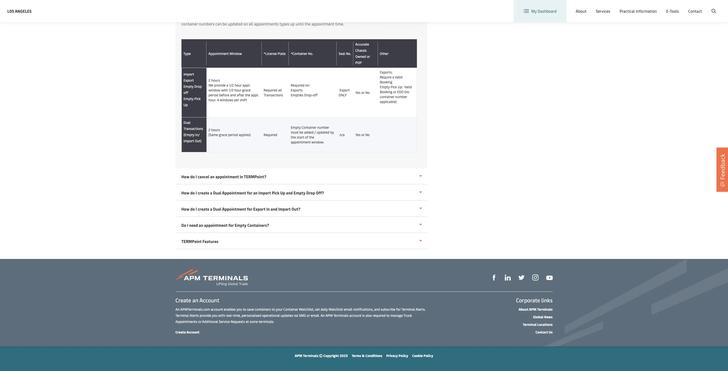Task type: describe. For each thing, give the bounding box(es) containing it.
an up "apmterminals.com"
[[192, 297, 198, 304]]

window
[[208, 88, 220, 92]]

how do i cancel an appointment in termpoint?
[[181, 174, 266, 180]]

0 vertical spatial terminals
[[537, 307, 553, 312]]

be inside please find below an outline of each transaction and appointment requirements. please note that license plate numbers and container numbers can be updated on all appointments types up until the appointment time.
[[223, 21, 227, 27]]

or down alerts
[[198, 320, 201, 324]]

fill 44 link
[[519, 275, 524, 281]]

off inside required on: exports empties drop-off
[[313, 93, 318, 97]]

login / create account link
[[670, 0, 719, 14]]

youtube image
[[546, 276, 553, 280]]

a for 2 hours we provide a 1/2 hour appt. window with 1/2 hour grace period before and after the appt. hour. 4 windows per shift
[[226, 83, 228, 88]]

requirements.
[[298, 15, 322, 20]]

an right cancel at the left
[[210, 174, 215, 180]]

of inside empty container number must be added / updated by the start of the appointment window.
[[305, 135, 308, 140]]

outline
[[219, 15, 231, 20]]

privacy policy
[[386, 354, 408, 359]]

1 please from the left
[[181, 15, 193, 20]]

login
[[679, 5, 689, 10]]

a inside exports: require a valid booking empty pick up:  valid booking or edo (no container number applicable)
[[392, 75, 394, 80]]

create account link
[[175, 330, 200, 335]]

2 vertical spatial account
[[187, 330, 200, 335]]

email.
[[311, 314, 320, 318]]

apm inside an apmterminals.com account enables you to save containers to your container watchlist, set daily watchlist email notifications, and subscribe for terminal alerts. terminal alerts provide you with real-time, personalised operational updates via sms or email. an apm terminals account is also required to manage truck appointments or additional service requests at some terminals.
[[325, 314, 333, 318]]

global news
[[533, 315, 553, 320]]

0 vertical spatial /
[[690, 5, 691, 10]]

and inside an apmterminals.com account enables you to save containers to your container watchlist, set daily watchlist email notifications, and subscribe for terminal alerts. terminal alerts provide you with real-time, personalised operational updates via sms or email. an apm terminals account is also required to manage truck appointments or additional service requests at some terminals.
[[374, 307, 380, 312]]

practical
[[620, 8, 635, 14]]

time,
[[233, 314, 241, 318]]

corporate
[[516, 297, 540, 304]]

drop inside dropdown button
[[306, 190, 315, 196]]

conditions
[[365, 354, 382, 359]]

2 horizontal spatial apm
[[529, 307, 537, 312]]

up inside how do i create a dual appointment for an import pick up and empty drop off? dropdown button
[[280, 190, 285, 196]]

shape link
[[491, 275, 497, 281]]

1 vertical spatial hour
[[234, 88, 241, 92]]

the down must
[[291, 135, 296, 140]]

import export empty drop off empty pick up
[[184, 72, 202, 107]]

practical information
[[620, 8, 657, 14]]

require
[[380, 75, 392, 80]]

how for how do i create a dual appointment for an import pick up and empty drop off?
[[181, 190, 189, 196]]

cancel
[[198, 174, 209, 180]]

an apmterminals.com account enables you to save containers to your container watchlist, set daily watchlist email notifications, and subscribe for terminal alerts. terminal alerts provide you with real-time, personalised operational updates via sms or email. an apm terminals account is also required to manage truck appointments or additional service requests at some terminals.
[[175, 307, 426, 324]]

about button
[[576, 0, 587, 22]]

i for how do i create a dual appointment for export in and import out?
[[196, 207, 197, 212]]

by
[[330, 130, 334, 135]]

required
[[373, 314, 386, 318]]

an inside dropdown button
[[253, 190, 258, 196]]

transaction
[[246, 15, 266, 20]]

0 horizontal spatial appt.
[[243, 83, 250, 88]]

seal
[[339, 51, 345, 56]]

*container no.
[[291, 51, 313, 56]]

license
[[353, 15, 366, 20]]

empty container number must be added / updated by the start of the appointment window.
[[291, 125, 334, 145]]

until
[[296, 21, 304, 27]]

on:
[[305, 83, 310, 88]]

export inside the export only
[[340, 88, 350, 92]]

privacy policy link
[[386, 354, 408, 359]]

my dashboard
[[531, 8, 557, 14]]

2 vertical spatial terminal
[[523, 323, 537, 327]]

angeles
[[15, 8, 32, 14]]

container inside exports: require a valid booking empty pick up:  valid booking or edo (no container number applicable)
[[380, 95, 394, 99]]

terms & conditions link
[[352, 354, 382, 359]]

or right n/a
[[361, 133, 365, 137]]

a for how do i create a dual appointment for an import pick up and empty drop off?
[[210, 190, 212, 196]]

contact button
[[688, 0, 702, 22]]

an right need
[[199, 223, 203, 228]]

switch location button
[[582, 4, 618, 10]]

/ inside empty container number must be added / updated by the start of the appointment window.
[[314, 130, 316, 135]]

your
[[276, 307, 283, 312]]

for inside an apmterminals.com account enables you to save containers to your container watchlist, set daily watchlist email notifications, and subscribe for terminal alerts. terminal alerts provide you with real-time, personalised operational updates via sms or email. an apm terminals account is also required to manage truck appointments or additional service requests at some terminals.
[[396, 307, 401, 312]]

provide inside 2 hours we provide a 1/2 hour appt. window with 1/2 hour grace period before and after the appt. hour. 4 windows per shift
[[214, 83, 226, 88]]

global for global news
[[533, 315, 544, 320]]

exports: require a valid booking empty pick up:  valid booking or edo (no container number applicable)
[[380, 70, 412, 104]]

an inside please find below an outline of each transaction and appointment requirements. please note that license plate numbers and container numbers can be updated on all appointments types up until the appointment time.
[[213, 15, 218, 20]]

1 booking from the top
[[380, 80, 392, 84]]

all inside please find below an outline of each transaction and appointment requirements. please note that license plate numbers and container numbers can be updated on all appointments types up until the appointment time.
[[249, 21, 253, 27]]

also
[[366, 314, 372, 318]]

0 vertical spatial transactions
[[264, 93, 283, 97]]

1 vertical spatial account
[[199, 297, 219, 304]]

do for how do i create a dual appointment for export in and import out?
[[190, 207, 195, 212]]

how do i cancel an appointment in termpoint? button
[[175, 168, 427, 185]]

save
[[247, 307, 254, 312]]

linkedin image
[[505, 275, 511, 281]]

i for how do i create a dual appointment for an import pick up and empty drop off?
[[196, 190, 197, 196]]

e-tools button
[[666, 0, 679, 22]]

create for how do i create a dual appointment for export in and import out?
[[198, 207, 209, 212]]

be inside empty container number must be added / updated by the start of the appointment window.
[[300, 130, 303, 135]]

or inside accurate chassis owned or pop
[[367, 54, 370, 59]]

1 horizontal spatial to
[[272, 307, 275, 312]]

windows
[[220, 98, 233, 102]]

of inside please find below an outline of each transaction and appointment requirements. please note that license plate numbers and container numbers can be updated on all appointments types up until the appointment time.
[[232, 15, 236, 20]]

export inside import export empty drop off empty pick up
[[184, 78, 194, 83]]

how for how do i create a dual appointment for export in and import out?
[[181, 207, 189, 212]]

information
[[636, 8, 657, 14]]

tools
[[670, 8, 679, 14]]

empty left we
[[184, 84, 194, 89]]

apmt footer logo image
[[175, 269, 248, 286]]

0 vertical spatial appointment
[[208, 51, 229, 56]]

updated inside empty container number must be added / updated by the start of the appointment window.
[[317, 130, 329, 135]]

termpoint features button
[[175, 233, 427, 250]]

*license
[[264, 51, 277, 56]]

0 vertical spatial valid
[[395, 75, 402, 80]]

out)
[[195, 139, 202, 143]]

0 vertical spatial you
[[237, 307, 242, 312]]

&
[[362, 354, 365, 359]]

apm terminals ⓒ copyright 2023
[[295, 354, 348, 359]]

e-
[[666, 8, 670, 14]]

about for about
[[576, 8, 587, 14]]

you tube link
[[546, 275, 553, 281]]

2 booking from the top
[[380, 90, 392, 94]]

hour.
[[208, 98, 216, 102]]

drop inside import export empty drop off empty pick up
[[194, 84, 202, 89]]

subscribe
[[381, 307, 395, 312]]

global for global menu
[[634, 5, 645, 10]]

chassis
[[355, 48, 367, 53]]

appointment for an
[[222, 190, 246, 196]]

how for how do i cancel an appointment in termpoint?
[[181, 174, 189, 180]]

privacy
[[386, 354, 398, 359]]

do
[[181, 223, 186, 228]]

a for how do i create a dual appointment for export in and import out?
[[210, 207, 212, 212]]

sms
[[299, 314, 306, 318]]

cookie policy link
[[412, 354, 433, 359]]

dual transactions (empty in/ import out)
[[184, 120, 203, 143]]

type
[[183, 51, 191, 56]]

appointment left in
[[215, 174, 239, 180]]

appointment inside empty container number must be added / updated by the start of the appointment window.
[[291, 140, 311, 145]]

0 vertical spatial 1/2
[[229, 83, 234, 88]]

0 horizontal spatial an
[[175, 307, 180, 312]]

pick inside dropdown button
[[272, 190, 279, 196]]

and inside 2 hours we provide a 1/2 hour appt. window with 1/2 hour grace period before and after the appt. hour. 4 windows per shift
[[230, 93, 236, 97]]

is
[[362, 314, 365, 318]]

no. for seal no.
[[346, 51, 351, 56]]

1 vertical spatial 1/2
[[229, 88, 234, 92]]

below
[[202, 15, 212, 20]]

about for about apm terminals
[[519, 307, 528, 312]]

alerts.
[[416, 307, 426, 312]]

transactions inside dual transactions (empty in/ import out)
[[184, 126, 203, 131]]

note
[[336, 15, 344, 20]]

dual for how do i create a dual appointment for an import pick up and empty drop off?
[[213, 190, 221, 196]]

termpoint
[[181, 239, 202, 244]]

do i need an appointment for empty containers?
[[181, 223, 269, 228]]

policy for cookie policy
[[424, 354, 433, 359]]

no. for *container no.
[[308, 51, 313, 56]]

2 horizontal spatial to
[[386, 314, 390, 318]]

via
[[294, 314, 298, 318]]

per
[[234, 98, 239, 102]]

how do i create a dual appointment for an import pick up and empty drop off?
[[181, 190, 324, 196]]

container inside an apmterminals.com account enables you to save containers to your container watchlist, set daily watchlist email notifications, and subscribe for terminal alerts. terminal alerts provide you with real-time, personalised operational updates via sms or email. an apm terminals account is also required to manage truck appointments or additional service requests at some terminals.
[[283, 307, 298, 312]]

do for how do i create a dual appointment for an import pick up and empty drop off?
[[190, 190, 195, 196]]

empty inside empty container number must be added / updated by the start of the appointment window.
[[291, 125, 301, 130]]

service
[[219, 320, 230, 324]]

find
[[194, 15, 201, 20]]

and inside dropdown button
[[286, 190, 293, 196]]

copyright
[[323, 354, 339, 359]]

1 vertical spatial account
[[349, 314, 362, 318]]

email
[[344, 307, 352, 312]]

yes for n/a
[[355, 133, 361, 137]]

in
[[240, 174, 243, 180]]

up
[[290, 21, 295, 27]]

required for transactions
[[264, 88, 277, 92]]

types
[[280, 21, 289, 27]]

exports:
[[380, 70, 393, 75]]

container inside please find below an outline of each transaction and appointment requirements. please note that license plate numbers and container numbers can be updated on all appointments types up until the appointment time.
[[181, 21, 198, 27]]

period inside 2 hours we provide a 1/2 hour appt. window with 1/2 hour grace period before and after the appt. hour. 4 windows per shift
[[208, 93, 218, 97]]

0 horizontal spatial account
[[211, 307, 223, 312]]

create account
[[175, 330, 200, 335]]

required for exports
[[291, 83, 305, 88]]

with inside 2 hours we provide a 1/2 hour appt. window with 1/2 hour grace period before and after the appt. hour. 4 windows per shift
[[221, 88, 228, 92]]

0 horizontal spatial to
[[243, 307, 246, 312]]

los
[[7, 8, 14, 14]]

(no
[[404, 90, 409, 94]]

terms & conditions
[[352, 354, 382, 359]]



Task type: vqa. For each thing, say whether or not it's contained in the screenshot.
"Exports"
yes



Task type: locate. For each thing, give the bounding box(es) containing it.
linkedin__x28_alt_x29__3_ link
[[505, 275, 511, 281]]

appointment left the window
[[208, 51, 229, 56]]

no.
[[308, 51, 313, 56], [346, 51, 351, 56]]

1 horizontal spatial global
[[634, 5, 645, 10]]

global news link
[[533, 315, 553, 320]]

containers?
[[247, 223, 269, 228]]

required
[[291, 83, 305, 88], [264, 88, 277, 92], [264, 133, 277, 137]]

at
[[246, 320, 249, 324]]

0 horizontal spatial number
[[317, 125, 329, 130]]

account left is
[[349, 314, 362, 318]]

all left exports
[[278, 88, 282, 92]]

2 yes or no from the top
[[355, 133, 370, 137]]

0 horizontal spatial terminal
[[175, 314, 189, 318]]

1 create from the top
[[198, 190, 209, 196]]

create down cancel at the left
[[198, 190, 209, 196]]

for inside 'dropdown button'
[[247, 207, 252, 212]]

valid up (no
[[404, 85, 412, 89]]

i for how do i cancel an appointment in termpoint?
[[196, 174, 197, 180]]

the down 'requirements.'
[[305, 21, 311, 27]]

0 vertical spatial create
[[692, 5, 704, 10]]

to down subscribe
[[386, 314, 390, 318]]

some
[[250, 320, 258, 324]]

2 yes from the top
[[355, 133, 361, 137]]

export inside the how do i create a dual appointment for export in and import out? 'dropdown button'
[[253, 207, 266, 212]]

2 vertical spatial required
[[264, 133, 277, 137]]

1 no from the top
[[365, 90, 370, 95]]

2023
[[340, 354, 348, 359]]

appointment up how do i create a dual appointment for export in and import out?
[[222, 190, 246, 196]]

do for how do i cancel an appointment in termpoint?
[[190, 174, 195, 180]]

owned
[[355, 54, 366, 59]]

2 up (same
[[208, 128, 210, 132]]

for
[[247, 190, 252, 196], [247, 207, 252, 212], [228, 223, 234, 228], [396, 307, 401, 312]]

be up start
[[300, 130, 303, 135]]

feedback button
[[717, 148, 728, 192]]

2 inside 2 hours we provide a 1/2 hour appt. window with 1/2 hour grace period before and after the appt. hour. 4 windows per shift
[[208, 78, 210, 83]]

an up can
[[213, 15, 218, 20]]

1 yes or no from the top
[[355, 90, 370, 95]]

appointment inside 'dropdown button'
[[222, 207, 246, 212]]

yes or no for export only
[[355, 90, 370, 95]]

facebook image
[[491, 275, 497, 281]]

terminals down watchlist
[[334, 314, 348, 318]]

0 horizontal spatial you
[[212, 314, 218, 318]]

please left find
[[181, 15, 193, 20]]

0 vertical spatial booking
[[380, 80, 392, 84]]

dual inside 'dropdown button'
[[213, 207, 221, 212]]

and inside 'dropdown button'
[[271, 207, 277, 212]]

1 vertical spatial how
[[181, 190, 189, 196]]

how inside how do i cancel an appointment in termpoint? dropdown button
[[181, 174, 189, 180]]

required on: exports empties drop-off
[[291, 83, 319, 97]]

for inside dropdown button
[[228, 223, 234, 228]]

import down type
[[184, 72, 194, 77]]

appt. up after in the top of the page
[[243, 83, 250, 88]]

grace right (same
[[219, 133, 227, 137]]

in/
[[195, 133, 200, 137]]

applicable)
[[380, 99, 397, 104]]

1 horizontal spatial number
[[395, 95, 407, 99]]

terminals inside an apmterminals.com account enables you to save containers to your container watchlist, set daily watchlist email notifications, and subscribe for terminal alerts. terminal alerts provide you with real-time, personalised operational updates via sms or email. an apm terminals account is also required to manage truck appointments or additional service requests at some terminals.
[[334, 314, 348, 318]]

0 vertical spatial apm
[[529, 307, 537, 312]]

1 vertical spatial an
[[321, 314, 325, 318]]

0 horizontal spatial contact
[[536, 330, 548, 335]]

n/a
[[339, 133, 345, 137]]

with inside an apmterminals.com account enables you to save containers to your container watchlist, set daily watchlist email notifications, and subscribe for terminal alerts. terminal alerts provide you with real-time, personalised operational updates via sms or email. an apm terminals account is also required to manage truck appointments or additional service requests at some terminals.
[[218, 314, 225, 318]]

the down added
[[309, 135, 314, 140]]

1 vertical spatial plate
[[278, 51, 286, 56]]

0 horizontal spatial plate
[[278, 51, 286, 56]]

0 vertical spatial hour
[[235, 83, 242, 88]]

dashboard
[[538, 8, 557, 14]]

2 do from the top
[[190, 190, 195, 196]]

create down appointments
[[175, 330, 186, 335]]

container inside empty container number must be added / updated by the start of the appointment window.
[[302, 125, 316, 130]]

dual up do i need an appointment for empty containers?
[[213, 207, 221, 212]]

/
[[690, 5, 691, 10], [314, 130, 316, 135]]

2 create from the top
[[198, 207, 209, 212]]

1 vertical spatial period
[[228, 133, 238, 137]]

dual inside dropdown button
[[213, 190, 221, 196]]

los angeles link
[[7, 8, 32, 14]]

1 2 from the top
[[208, 78, 210, 83]]

terminals.
[[259, 320, 274, 324]]

0 horizontal spatial updated
[[228, 21, 243, 27]]

3 do from the top
[[190, 207, 195, 212]]

plate inside please find below an outline of each transaction and appointment requirements. please note that license plate numbers and container numbers can be updated on all appointments types up until the appointment time.
[[367, 15, 376, 20]]

terminals left "ⓒ"
[[303, 354, 318, 359]]

0 horizontal spatial of
[[232, 15, 236, 20]]

0 vertical spatial be
[[223, 21, 227, 27]]

0 horizontal spatial about
[[519, 307, 528, 312]]

or right owned
[[367, 54, 370, 59]]

appointment for export
[[222, 207, 246, 212]]

need
[[189, 223, 198, 228]]

1 vertical spatial export
[[340, 88, 350, 92]]

all inside required all transactions
[[278, 88, 282, 92]]

do inside 'dropdown button'
[[190, 207, 195, 212]]

terminal locations
[[523, 323, 553, 327]]

login / create account
[[679, 5, 719, 10]]

empty inside do i need an appointment for empty containers? dropdown button
[[235, 223, 247, 228]]

empty down how do i create a dual appointment for export in and import out?
[[235, 223, 247, 228]]

1/2
[[229, 83, 234, 88], [229, 88, 234, 92]]

updated inside please find below an outline of each transaction and appointment requirements. please note that license plate numbers and container numbers can be updated on all appointments types up until the appointment time.
[[228, 21, 243, 27]]

1 vertical spatial valid
[[404, 85, 412, 89]]

policy for privacy policy
[[399, 354, 408, 359]]

1 vertical spatial create
[[198, 207, 209, 212]]

create inside login / create account link
[[692, 5, 704, 10]]

0 vertical spatial about
[[576, 8, 587, 14]]

dual up "(empty"
[[184, 120, 191, 125]]

2 no from the top
[[365, 133, 370, 137]]

/ right added
[[314, 130, 316, 135]]

or left edo on the top right
[[393, 90, 396, 94]]

0 horizontal spatial be
[[223, 21, 227, 27]]

0 vertical spatial period
[[208, 93, 218, 97]]

create
[[198, 190, 209, 196], [198, 207, 209, 212]]

about left switch
[[576, 8, 587, 14]]

number inside exports: require a valid booking empty pick up:  valid booking or edo (no container number applicable)
[[395, 95, 407, 99]]

and
[[267, 15, 273, 20], [394, 15, 400, 20], [230, 93, 236, 97], [286, 190, 293, 196], [271, 207, 277, 212], [374, 307, 380, 312]]

1 horizontal spatial you
[[237, 307, 242, 312]]

1 horizontal spatial appt.
[[251, 93, 259, 97]]

an down daily
[[321, 314, 325, 318]]

/ right login
[[690, 5, 691, 10]]

grace inside 2 hours we provide a 1/2 hour appt. window with 1/2 hour grace period before and after the appt. hour. 4 windows per shift
[[242, 88, 251, 92]]

added
[[304, 130, 314, 135]]

2 how from the top
[[181, 190, 189, 196]]

the inside please find below an outline of each transaction and appointment requirements. please note that license plate numbers and container numbers can be updated on all appointments types up until the appointment time.
[[305, 21, 311, 27]]

0 vertical spatial account
[[211, 307, 223, 312]]

that
[[345, 15, 352, 20]]

period inside 2 hours (same grace period applies)
[[228, 133, 238, 137]]

or inside exports: require a valid booking empty pick up:  valid booking or edo (no container number applicable)
[[393, 90, 396, 94]]

1 how from the top
[[181, 174, 189, 180]]

0 vertical spatial yes
[[355, 90, 361, 95]]

pick inside exports: require a valid booking empty pick up:  valid booking or edo (no container number applicable)
[[391, 85, 397, 89]]

2 horizontal spatial pick
[[391, 85, 397, 89]]

2 inside 2 hours (same grace period applies)
[[208, 128, 210, 132]]

1 horizontal spatial about
[[576, 8, 587, 14]]

2 policy from the left
[[424, 354, 433, 359]]

apm down corporate links
[[529, 307, 537, 312]]

dual for how do i create a dual appointment for export in and import out?
[[213, 207, 221, 212]]

*license plate
[[264, 51, 286, 56]]

with up 'service'
[[218, 314, 225, 318]]

0 vertical spatial grace
[[242, 88, 251, 92]]

number up window. on the top left of page
[[317, 125, 329, 130]]

number down edo on the top right
[[395, 95, 407, 99]]

instagram image
[[532, 275, 538, 281]]

1 no. from the left
[[308, 51, 313, 56]]

2 vertical spatial pick
[[272, 190, 279, 196]]

hours up we
[[211, 78, 220, 83]]

empty left hour.
[[184, 97, 194, 101]]

1 horizontal spatial terminal
[[402, 307, 415, 312]]

0 horizontal spatial /
[[314, 130, 316, 135]]

pick for booking
[[391, 85, 397, 89]]

contact for contact
[[688, 8, 702, 14]]

numbers
[[377, 15, 393, 20], [199, 21, 215, 27]]

2
[[208, 78, 210, 83], [208, 128, 210, 132]]

1 horizontal spatial policy
[[424, 354, 433, 359]]

2 hours from the top
[[211, 128, 220, 132]]

0 horizontal spatial global
[[533, 315, 544, 320]]

we
[[208, 83, 213, 88]]

1 horizontal spatial container
[[302, 125, 316, 130]]

account up "apmterminals.com"
[[199, 297, 219, 304]]

0 horizontal spatial no.
[[308, 51, 313, 56]]

0 vertical spatial all
[[249, 21, 253, 27]]

location
[[603, 4, 618, 10]]

a up before
[[226, 83, 228, 88]]

features
[[203, 239, 218, 244]]

appointment down 'requirements.'
[[312, 21, 334, 27]]

to left save
[[243, 307, 246, 312]]

appointments
[[175, 320, 197, 324]]

appointment inside dropdown button
[[222, 190, 246, 196]]

0 vertical spatial numbers
[[377, 15, 393, 20]]

other
[[380, 51, 389, 56]]

provide inside an apmterminals.com account enables you to save containers to your container watchlist, set daily watchlist email notifications, and subscribe for terminal alerts. terminal alerts provide you with real-time, personalised operational updates via sms or email. an apm terminals account is also required to manage truck appointments or additional service requests at some terminals.
[[200, 314, 211, 318]]

0 vertical spatial terminal
[[402, 307, 415, 312]]

be down outline
[[223, 21, 227, 27]]

1 horizontal spatial /
[[690, 5, 691, 10]]

do inside dropdown button
[[190, 174, 195, 180]]

2 hours (same grace period applies)
[[208, 128, 251, 137]]

dual down the how do i cancel an appointment in termpoint?
[[213, 190, 221, 196]]

seal no.
[[339, 51, 351, 56]]

1 vertical spatial /
[[314, 130, 316, 135]]

updated down each
[[228, 21, 243, 27]]

0 vertical spatial export
[[184, 78, 194, 83]]

2 hours we provide a 1/2 hour appt. window with 1/2 hour grace period before and after the appt. hour. 4 windows per shift
[[208, 78, 259, 102]]

requests
[[231, 320, 245, 324]]

0 vertical spatial account
[[704, 5, 719, 10]]

0 vertical spatial no
[[365, 90, 370, 95]]

0 vertical spatial updated
[[228, 21, 243, 27]]

1 vertical spatial 2
[[208, 128, 210, 132]]

all right on on the top of page
[[249, 21, 253, 27]]

a inside dropdown button
[[210, 190, 212, 196]]

1 vertical spatial global
[[533, 315, 544, 320]]

about down the corporate
[[519, 307, 528, 312]]

a up do i need an appointment for empty containers?
[[210, 207, 212, 212]]

1 vertical spatial you
[[212, 314, 218, 318]]

1 yes from the top
[[355, 90, 361, 95]]

policy right the privacy on the bottom of the page
[[399, 354, 408, 359]]

appointments
[[254, 21, 279, 27]]

about
[[576, 8, 587, 14], [519, 307, 528, 312]]

create for create an account
[[175, 297, 191, 304]]

0 vertical spatial provide
[[214, 83, 226, 88]]

1 horizontal spatial terminals
[[334, 314, 348, 318]]

please find below an outline of each transaction and appointment requirements. please note that license plate numbers and container numbers can be updated on all appointments types up until the appointment time.
[[181, 15, 400, 27]]

period left applies)
[[228, 133, 238, 137]]

terms
[[352, 354, 361, 359]]

required inside required all transactions
[[264, 88, 277, 92]]

empty inside how do i create a dual appointment for an import pick up and empty drop off? dropdown button
[[294, 190, 306, 196]]

1 horizontal spatial transactions
[[264, 93, 283, 97]]

0 vertical spatial an
[[175, 307, 180, 312]]

import up in
[[259, 190, 271, 196]]

1 vertical spatial numbers
[[199, 21, 215, 27]]

account down appointments
[[187, 330, 200, 335]]

0 vertical spatial yes or no
[[355, 90, 370, 95]]

appointment window
[[208, 51, 242, 56]]

create right login
[[692, 5, 704, 10]]

please
[[181, 15, 193, 20], [323, 15, 335, 20]]

yes or no right the export only
[[355, 90, 370, 95]]

2 no. from the left
[[346, 51, 351, 56]]

the inside 2 hours we provide a 1/2 hour appt. window with 1/2 hour grace period before and after the appt. hour. 4 windows per shift
[[245, 93, 250, 97]]

contact down locations
[[536, 330, 548, 335]]

1 horizontal spatial valid
[[404, 85, 412, 89]]

terminals
[[537, 307, 553, 312], [334, 314, 348, 318], [303, 354, 318, 359]]

1 vertical spatial all
[[278, 88, 282, 92]]

apm left "ⓒ"
[[295, 354, 302, 359]]

2 for 2 hours we provide a 1/2 hour appt. window with 1/2 hour grace period before and after the appt. hour. 4 windows per shift
[[208, 78, 210, 83]]

for down the termpoint? at the left of page
[[247, 190, 252, 196]]

2 vertical spatial appointment
[[222, 207, 246, 212]]

container
[[302, 125, 316, 130], [283, 307, 298, 312]]

pick for off
[[194, 97, 201, 101]]

import inside dropdown button
[[259, 190, 271, 196]]

2 vertical spatial create
[[175, 330, 186, 335]]

appointment down start
[[291, 140, 311, 145]]

1 vertical spatial apm
[[325, 314, 333, 318]]

appt. right after in the top of the page
[[251, 93, 259, 97]]

required inside required on: exports empties drop-off
[[291, 83, 305, 88]]

contact us
[[536, 330, 553, 335]]

or right the export only
[[361, 90, 365, 95]]

updated
[[228, 21, 243, 27], [317, 130, 329, 135]]

global inside button
[[634, 5, 645, 10]]

watchlist,
[[299, 307, 314, 312]]

of down added
[[305, 135, 308, 140]]

menu
[[646, 5, 656, 10]]

yes right n/a
[[355, 133, 361, 137]]

about apm terminals
[[519, 307, 553, 312]]

1 vertical spatial with
[[218, 314, 225, 318]]

1 vertical spatial create
[[175, 297, 191, 304]]

global
[[634, 5, 645, 10], [533, 315, 544, 320]]

no for n/a
[[365, 133, 370, 137]]

0 vertical spatial required
[[291, 83, 305, 88]]

up
[[184, 103, 188, 107], [280, 190, 285, 196]]

off inside import export empty drop off empty pick up
[[184, 90, 188, 95]]

for up manage
[[396, 307, 401, 312]]

instagram link
[[532, 274, 538, 281]]

twitter image
[[519, 275, 524, 281]]

1 horizontal spatial all
[[278, 88, 282, 92]]

my dashboard button
[[524, 0, 557, 22]]

no. right "seal" at the left
[[346, 51, 351, 56]]

1 vertical spatial required
[[264, 88, 277, 92]]

1 vertical spatial terminal
[[175, 314, 189, 318]]

import inside dual transactions (empty in/ import out)
[[184, 139, 194, 143]]

import inside 'dropdown button'
[[278, 207, 291, 212]]

pick inside import export empty drop off empty pick up
[[194, 97, 201, 101]]

a inside 'dropdown button'
[[210, 207, 212, 212]]

0 horizontal spatial transactions
[[184, 126, 203, 131]]

for inside dropdown button
[[247, 190, 252, 196]]

for down how do i create a dual appointment for export in and import out?
[[228, 223, 234, 228]]

yes or no for n/a
[[355, 133, 370, 137]]

on
[[243, 21, 248, 27]]

1 policy from the left
[[399, 354, 408, 359]]

termpoint?
[[244, 174, 266, 180]]

an up appointments
[[175, 307, 180, 312]]

window.
[[312, 140, 324, 145]]

create inside how do i create a dual appointment for an import pick up and empty drop off? dropdown button
[[198, 190, 209, 196]]

1 vertical spatial up
[[280, 190, 285, 196]]

i inside 'dropdown button'
[[196, 207, 197, 212]]

terminal
[[402, 307, 415, 312], [175, 314, 189, 318], [523, 323, 537, 327]]

period down window
[[208, 93, 218, 97]]

yes for export only
[[355, 90, 361, 95]]

2 2 from the top
[[208, 128, 210, 132]]

please left the note
[[323, 15, 335, 20]]

0 vertical spatial pick
[[391, 85, 397, 89]]

terminal up appointments
[[175, 314, 189, 318]]

each
[[237, 15, 245, 20]]

empty inside exports: require a valid booking empty pick up:  valid booking or edo (no container number applicable)
[[380, 85, 390, 89]]

how inside the how do i create a dual appointment for export in and import out? 'dropdown button'
[[181, 207, 189, 212]]

0 horizontal spatial terminals
[[303, 354, 318, 359]]

0 vertical spatial 2
[[208, 78, 210, 83]]

2 please from the left
[[323, 15, 335, 20]]

up inside import export empty drop off empty pick up
[[184, 103, 188, 107]]

grace inside 2 hours (same grace period applies)
[[219, 133, 227, 137]]

hours inside 2 hours we provide a 1/2 hour appt. window with 1/2 hour grace period before and after the appt. hour. 4 windows per shift
[[211, 78, 220, 83]]

0 vertical spatial contact
[[688, 8, 702, 14]]

1 vertical spatial about
[[519, 307, 528, 312]]

dual inside dual transactions (empty in/ import out)
[[184, 120, 191, 125]]

contact for contact us
[[536, 330, 548, 335]]

hours for we
[[211, 78, 220, 83]]

2 vertical spatial apm
[[295, 354, 302, 359]]

a inside 2 hours we provide a 1/2 hour appt. window with 1/2 hour grace period before and after the appt. hour. 4 windows per shift
[[226, 83, 228, 88]]

3 how from the top
[[181, 207, 189, 212]]

how inside how do i create a dual appointment for an import pick up and empty drop off? dropdown button
[[181, 190, 189, 196]]

plate
[[367, 15, 376, 20], [278, 51, 286, 56]]

1 do from the top
[[190, 174, 195, 180]]

0 vertical spatial up
[[184, 103, 188, 107]]

create for how do i create a dual appointment for an import pick up and empty drop off?
[[198, 190, 209, 196]]

no
[[365, 90, 370, 95], [365, 133, 370, 137]]

0 horizontal spatial apm
[[295, 354, 302, 359]]

appointment up types
[[274, 15, 297, 20]]

valid right require
[[395, 75, 402, 80]]

you up additional
[[212, 314, 218, 318]]

locations
[[537, 323, 553, 327]]

a
[[392, 75, 394, 80], [226, 83, 228, 88], [210, 190, 212, 196], [210, 207, 212, 212]]

a right require
[[392, 75, 394, 80]]

i inside dropdown button
[[196, 190, 197, 196]]

1 horizontal spatial up
[[280, 190, 285, 196]]

create inside the how do i create a dual appointment for export in and import out? 'dropdown button'
[[198, 207, 209, 212]]

(same
[[208, 133, 218, 137]]

appointment up features in the left of the page
[[204, 223, 228, 228]]

1 horizontal spatial updated
[[317, 130, 329, 135]]

create up "apmterminals.com"
[[175, 297, 191, 304]]

container up added
[[302, 125, 316, 130]]

an down the termpoint? at the left of page
[[253, 190, 258, 196]]

updated left by
[[317, 130, 329, 135]]

do inside dropdown button
[[190, 190, 195, 196]]

1 horizontal spatial plate
[[367, 15, 376, 20]]

1 horizontal spatial of
[[305, 135, 308, 140]]

feedback
[[719, 154, 727, 180]]

create for create account
[[175, 330, 186, 335]]

1 hours from the top
[[211, 78, 220, 83]]

container up applicable) at top
[[380, 95, 394, 99]]

personalised
[[242, 314, 261, 318]]

0 vertical spatial appt.
[[243, 83, 250, 88]]

no for export only
[[365, 90, 370, 95]]

terminals up global news link
[[537, 307, 553, 312]]

1 vertical spatial contact
[[536, 330, 548, 335]]

manage
[[391, 314, 403, 318]]

account
[[704, 5, 719, 10], [199, 297, 219, 304], [187, 330, 200, 335]]

import
[[184, 72, 194, 77], [184, 139, 194, 143], [259, 190, 271, 196], [278, 207, 291, 212]]

with up before
[[221, 88, 228, 92]]

provide up window
[[214, 83, 226, 88]]

transactions up "(empty"
[[184, 126, 203, 131]]

of left each
[[232, 15, 236, 20]]

0 horizontal spatial provide
[[200, 314, 211, 318]]

create an account
[[175, 297, 219, 304]]

container up updates on the bottom
[[283, 307, 298, 312]]

booking up applicable) at top
[[380, 90, 392, 94]]

to left your in the left bottom of the page
[[272, 307, 275, 312]]

2 horizontal spatial export
[[340, 88, 350, 92]]

create up need
[[198, 207, 209, 212]]

out?
[[292, 207, 300, 212]]

provide up additional
[[200, 314, 211, 318]]

1 horizontal spatial no.
[[346, 51, 351, 56]]

account left the enables
[[211, 307, 223, 312]]

drop left off?
[[306, 190, 315, 196]]

policy right cookie
[[424, 354, 433, 359]]

0 vertical spatial of
[[232, 15, 236, 20]]

you
[[237, 307, 242, 312], [212, 314, 218, 318]]

import inside import export empty drop off empty pick up
[[184, 72, 194, 77]]

the up shift at the left
[[245, 93, 250, 97]]

1 horizontal spatial numbers
[[377, 15, 393, 20]]

you up time,
[[237, 307, 242, 312]]

2 vertical spatial dual
[[213, 207, 221, 212]]

hours for (same
[[211, 128, 220, 132]]

must
[[291, 130, 299, 135]]

2 up we
[[208, 78, 210, 83]]

transactions left empties
[[264, 93, 283, 97]]

number inside empty container number must be added / updated by the start of the appointment window.
[[317, 125, 329, 130]]

or right the sms
[[307, 314, 310, 318]]

0 vertical spatial do
[[190, 174, 195, 180]]

do i need an appointment for empty containers? button
[[175, 217, 427, 233]]

booking down require
[[380, 80, 392, 84]]

hours inside 2 hours (same grace period applies)
[[211, 128, 220, 132]]

0 horizontal spatial up
[[184, 103, 188, 107]]

0 vertical spatial how
[[181, 174, 189, 180]]

2 for 2 hours (same grace period applies)
[[208, 128, 210, 132]]

0 horizontal spatial valid
[[395, 75, 402, 80]]

1 horizontal spatial provide
[[214, 83, 226, 88]]



